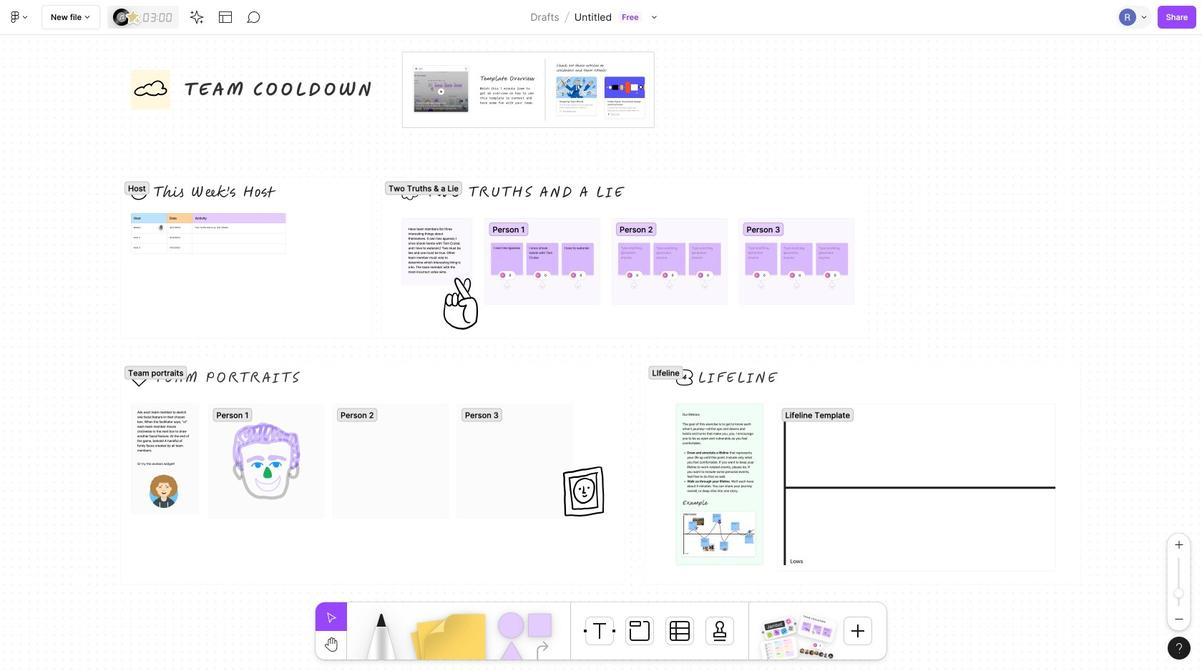 Task type: vqa. For each thing, say whether or not it's contained in the screenshot.
Team Cooldown image
yes



Task type: describe. For each thing, give the bounding box(es) containing it.
team charter image
[[760, 636, 799, 663]]

view comments image
[[247, 10, 261, 24]]



Task type: locate. For each thing, give the bounding box(es) containing it.
help image
[[1176, 643, 1182, 653]]

File name text field
[[574, 8, 613, 26]]

main toolbar region
[[0, 0, 1202, 35]]

team cooldown image
[[797, 613, 837, 643]]

multiplayer tools image
[[1139, 0, 1151, 34]]



